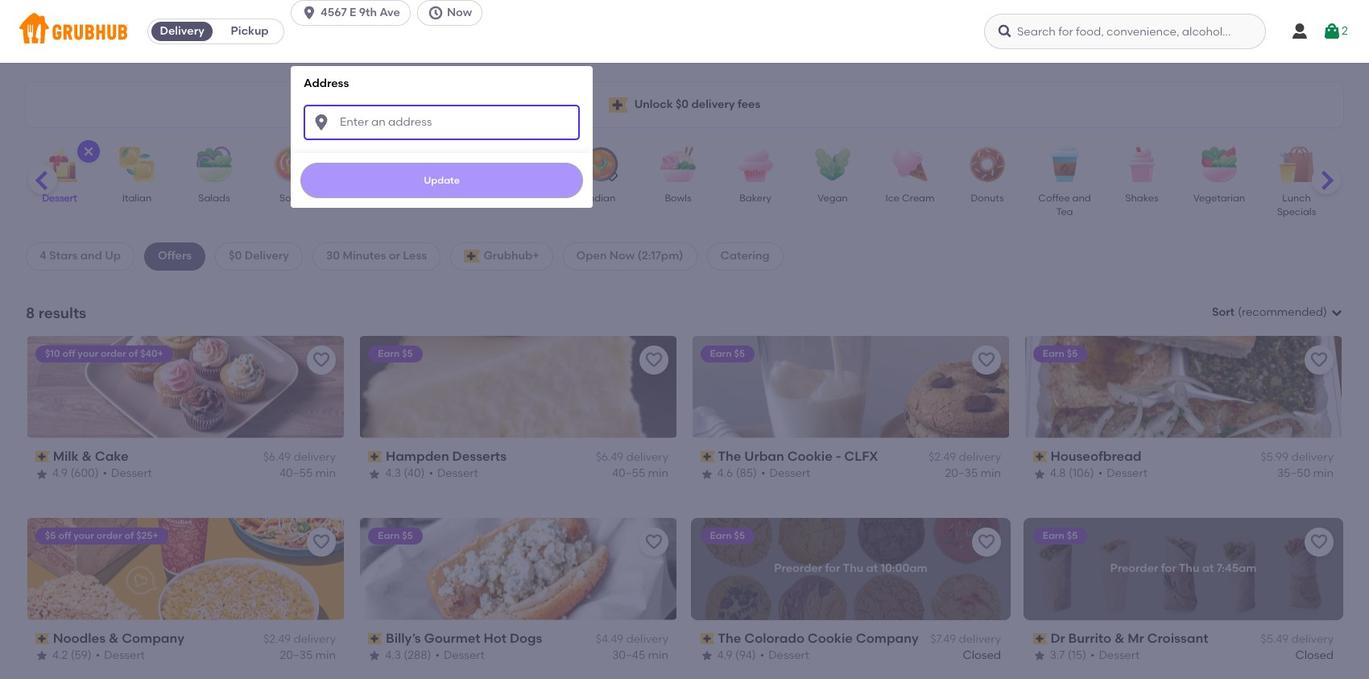 Task type: describe. For each thing, give the bounding box(es) containing it.
4567 e 9th ave
[[321, 6, 400, 19]]

4567
[[321, 6, 347, 19]]

the for the colorado cookie company
[[718, 631, 742, 646]]

$5 for hampden desserts
[[402, 348, 413, 359]]

4.3 for hampden desserts
[[385, 467, 401, 480]]

save this restaurant image for houseofbread
[[1310, 350, 1329, 370]]

20–35 min for noodles & company
[[280, 649, 336, 662]]

4.8
[[1050, 467, 1066, 480]]

billy's
[[386, 631, 421, 646]]

4
[[39, 249, 46, 263]]

minutes
[[343, 249, 386, 263]]

$7.49
[[931, 632, 956, 646]]

10:00am
[[881, 561, 928, 575]]

4 stars and up
[[39, 249, 121, 263]]

earn for houseofbread
[[1043, 348, 1065, 359]]

min for billy's gourmet hot dogs
[[648, 649, 669, 662]]

8
[[26, 303, 35, 322]]

wings image
[[418, 147, 474, 182]]

to
[[1223, 407, 1235, 421]]

ice cream image
[[882, 147, 938, 182]]

pickup button
[[216, 19, 284, 44]]

indian
[[586, 193, 616, 204]]

order for company
[[97, 530, 122, 541]]

preorder for cookie
[[774, 561, 823, 575]]

coffee and tea image
[[1037, 147, 1093, 182]]

(15)
[[1068, 649, 1087, 662]]

dessert for the colorado cookie company
[[769, 649, 810, 662]]

4.2 (59)
[[52, 649, 92, 662]]

and inside coffee and tea
[[1073, 193, 1091, 204]]

star icon image for the urban cookie - clfx
[[701, 468, 714, 481]]

earn for hampden desserts
[[378, 348, 400, 359]]

update
[[424, 174, 460, 186]]

(600)
[[70, 467, 99, 480]]

noodles for noodles
[[504, 193, 543, 204]]

(288)
[[404, 649, 431, 662]]

open now (2:17pm)
[[576, 249, 684, 263]]

star icon image for noodles & company
[[35, 650, 48, 663]]

$4.49
[[596, 632, 624, 646]]

2
[[1342, 24, 1348, 38]]

dessert for dr burrito & mr croissant
[[1099, 649, 1140, 662]]

20–35 for the urban cookie - clfx
[[945, 467, 978, 480]]

30
[[326, 249, 340, 263]]

$2.49 delivery for the urban cookie - clfx
[[929, 450, 1001, 464]]

shakes image
[[1114, 147, 1170, 182]]

croissant
[[1148, 631, 1209, 646]]

up
[[105, 249, 121, 263]]

• for milk & cake
[[103, 467, 107, 480]]

3.7 (15)
[[1050, 649, 1087, 662]]

delivery for houseofbread
[[1292, 450, 1334, 464]]

off for noodles
[[58, 530, 71, 541]]

• dessert for milk & cake
[[103, 467, 152, 480]]

save this restaurant image for the colorado cookie company
[[977, 532, 996, 552]]

8 results
[[26, 303, 86, 322]]

vegetarian image
[[1191, 147, 1248, 182]]

subscription pass image for the urban cookie - clfx
[[701, 451, 715, 462]]

min for milk & cake
[[315, 467, 336, 480]]

$5 off your order of $25+
[[45, 530, 158, 541]]

the urban cookie - clfx
[[718, 449, 879, 464]]

35–50
[[1278, 467, 1311, 480]]

save this restaurant button for milk & cake
[[307, 345, 336, 374]]

save this restaurant image for billy's gourmet hot dogs
[[644, 532, 664, 552]]

• for noodles & company
[[96, 649, 100, 662]]

pasta
[[356, 193, 382, 204]]

• dessert for dr burrito & mr croissant
[[1091, 649, 1140, 662]]

delivery for the colorado cookie company
[[959, 632, 1001, 646]]

salads image
[[186, 147, 242, 182]]

closed for dr burrito & mr croissant
[[1296, 649, 1334, 662]]

save this restaurant button for noodles & company
[[307, 527, 336, 556]]

hampden
[[386, 449, 449, 464]]

dr burrito & mr croissant
[[1051, 631, 1209, 646]]

save this restaurant button for the colorado cookie company
[[972, 527, 1001, 556]]

$6.49 delivery for hampden desserts
[[596, 450, 669, 464]]

40–55 for milk & cake
[[280, 467, 313, 480]]

2 company from the left
[[857, 631, 919, 646]]

pasta image
[[341, 147, 397, 182]]

1 vertical spatial now
[[610, 249, 635, 263]]

donuts image
[[959, 147, 1016, 182]]

svg image for 2
[[1323, 22, 1342, 41]]

preorder for thu at 10:00am
[[774, 561, 928, 575]]

-
[[836, 449, 842, 464]]

0 horizontal spatial $0
[[229, 249, 242, 263]]

save this restaurant image for dr burrito & mr croissant
[[1310, 532, 1329, 552]]

hampden desserts
[[386, 449, 507, 464]]

earn for billy's gourmet hot dogs
[[378, 530, 400, 541]]

$5.49
[[1261, 632, 1289, 646]]

urban
[[745, 449, 785, 464]]

coffee
[[1039, 193, 1070, 204]]

save this restaurant image for hampden desserts
[[644, 350, 664, 370]]

closed for the colorado cookie company
[[963, 649, 1001, 662]]

4.2
[[52, 649, 68, 662]]

• dessert for the urban cookie - clfx
[[762, 467, 811, 480]]

$4.49 delivery
[[596, 632, 669, 646]]

$25+
[[136, 530, 158, 541]]

lunch specials image
[[1269, 147, 1325, 182]]

& for noodles
[[109, 631, 119, 646]]

italian
[[122, 193, 152, 204]]

$40+
[[140, 348, 163, 359]]

for for company
[[825, 561, 841, 575]]

cream
[[902, 193, 935, 204]]

vegan image
[[805, 147, 861, 182]]

40–55 min for milk & cake
[[280, 467, 336, 480]]

save this restaurant button for billy's gourmet hot dogs
[[640, 527, 669, 556]]

$5.99
[[1261, 450, 1289, 464]]

• for billy's gourmet hot dogs
[[435, 649, 440, 662]]

earn $5 for hampden desserts
[[378, 348, 413, 359]]

bowls image
[[650, 147, 706, 182]]

fees
[[738, 97, 761, 111]]

earn for dr burrito & mr croissant
[[1043, 530, 1065, 541]]

(85)
[[736, 467, 758, 480]]

(59)
[[71, 649, 92, 662]]

save this restaurant button for dr burrito & mr croissant
[[1305, 527, 1334, 556]]

30–45 min
[[612, 649, 669, 662]]

(2:17pm)
[[638, 249, 684, 263]]

20–35 for noodles & company
[[280, 649, 313, 662]]

30–45
[[612, 649, 645, 662]]

wings
[[432, 193, 461, 204]]

svg image for now
[[428, 5, 444, 21]]

catering
[[721, 249, 770, 263]]

soup
[[280, 193, 304, 204]]

2 horizontal spatial &
[[1115, 631, 1125, 646]]

$2.49 for noodles & company
[[263, 632, 291, 646]]

checkout
[[1237, 407, 1291, 421]]

specials
[[1277, 207, 1317, 218]]

subscription pass image for billy's gourmet hot dogs
[[368, 633, 382, 644]]

dessert for noodles & company
[[104, 649, 145, 662]]

4567 e 9th ave button
[[291, 0, 417, 26]]

lunch specials
[[1277, 193, 1317, 218]]

1 horizontal spatial delivery
[[245, 249, 289, 263]]

e
[[350, 6, 356, 19]]

at for the colorado cookie company
[[866, 561, 878, 575]]

delivery for milk & cake
[[294, 450, 336, 464]]

4.9 (600)
[[52, 467, 99, 480]]

& for milk
[[82, 449, 92, 464]]

1 vertical spatial svg image
[[82, 145, 95, 158]]

mr
[[1128, 631, 1145, 646]]

houseofbread
[[1051, 449, 1142, 464]]

star icon image for billy's gourmet hot dogs
[[368, 650, 381, 663]]

grubhub plus flag logo image for grubhub+
[[464, 250, 480, 263]]

1 vertical spatial and
[[80, 249, 102, 263]]

40–55 min for hampden desserts
[[612, 467, 669, 480]]

$2.49 for the urban cookie - clfx
[[929, 450, 956, 464]]

vegan
[[818, 193, 848, 204]]

milk & cake
[[53, 449, 129, 464]]

dessert for houseofbread
[[1107, 467, 1148, 480]]

9th
[[359, 6, 377, 19]]

preorder for thu at 7:45am
[[1110, 561, 1257, 575]]

grubhub+
[[484, 249, 539, 263]]



Task type: locate. For each thing, give the bounding box(es) containing it.
1 horizontal spatial closed
[[1296, 649, 1334, 662]]

thu
[[843, 561, 864, 575], [1179, 561, 1200, 575]]

dessert down billy's gourmet hot dogs
[[444, 649, 485, 662]]

at for dr burrito & mr croissant
[[1202, 561, 1214, 575]]

1 vertical spatial order
[[97, 530, 122, 541]]

• for dr burrito & mr croissant
[[1091, 649, 1095, 662]]

of for cake
[[129, 348, 138, 359]]

0 horizontal spatial and
[[80, 249, 102, 263]]

• for hampden desserts
[[429, 467, 433, 480]]

0 vertical spatial off
[[62, 348, 75, 359]]

• down cake
[[103, 467, 107, 480]]

dessert down the urban cookie - clfx
[[770, 467, 811, 480]]

at left 7:45am
[[1202, 561, 1214, 575]]

noodles & company
[[53, 631, 184, 646]]

2 40–55 from the left
[[612, 467, 645, 480]]

4.3 for billy's gourmet hot dogs
[[385, 649, 401, 662]]

1 horizontal spatial 20–35 min
[[945, 467, 1001, 480]]

vegetarian
[[1194, 193, 1246, 204]]

proceed to checkout button
[[1125, 400, 1340, 429]]

bakery
[[740, 193, 772, 204]]

earn $5 for the urban cookie - clfx
[[711, 348, 745, 359]]

main navigation navigation
[[0, 0, 1369, 679]]

$5 for houseofbread
[[1067, 348, 1078, 359]]

unlock
[[635, 97, 673, 111]]

4.3 (40)
[[385, 467, 425, 480]]

• down houseofbread
[[1099, 467, 1103, 480]]

earn $5 for dr burrito & mr croissant
[[1043, 530, 1078, 541]]

and
[[1073, 193, 1091, 204], [80, 249, 102, 263]]

1 for from the left
[[825, 561, 841, 575]]

• dessert down noodles & company
[[96, 649, 145, 662]]

earn for the colorado cookie company
[[711, 530, 732, 541]]

delivery for billy's gourmet hot dogs
[[626, 632, 669, 646]]

4.6
[[718, 467, 734, 480]]

• for houseofbread
[[1099, 467, 1103, 480]]

$5
[[402, 348, 413, 359], [735, 348, 745, 359], [1067, 348, 1078, 359], [45, 530, 56, 541], [402, 530, 413, 541], [735, 530, 745, 541], [1067, 530, 1078, 541]]

1 horizontal spatial 40–55 min
[[612, 467, 669, 480]]

italian image
[[109, 147, 165, 182]]

min for hampden desserts
[[648, 467, 669, 480]]

2 thu from the left
[[1179, 561, 1200, 575]]

1 horizontal spatial preorder
[[1110, 561, 1159, 575]]

dessert for billy's gourmet hot dogs
[[444, 649, 485, 662]]

1 horizontal spatial $2.49 delivery
[[929, 450, 1001, 464]]

1 at from the left
[[866, 561, 878, 575]]

svg image inside 'main navigation' navigation
[[312, 112, 331, 132]]

0 horizontal spatial $6.49
[[263, 450, 291, 464]]

star icon image left 4.9 (94)
[[701, 650, 714, 663]]

delivery for the urban cookie - clfx
[[959, 450, 1001, 464]]

4.6 (85)
[[718, 467, 758, 480]]

0 horizontal spatial now
[[447, 6, 472, 19]]

1 horizontal spatial svg image
[[312, 112, 331, 132]]

4.8 (106)
[[1050, 467, 1095, 480]]

for for mr
[[1161, 561, 1177, 575]]

dessert down noodles & company
[[104, 649, 145, 662]]

dessert down houseofbread
[[1107, 467, 1148, 480]]

1 thu from the left
[[843, 561, 864, 575]]

1 horizontal spatial &
[[109, 631, 119, 646]]

star icon image left 4.3 (40)
[[368, 468, 381, 481]]

the for the urban cookie - clfx
[[718, 449, 742, 464]]

0 horizontal spatial noodles
[[53, 631, 106, 646]]

save this restaurant button for the urban cookie - clfx
[[972, 345, 1001, 374]]

4.3 down billy's
[[385, 649, 401, 662]]

off
[[62, 348, 75, 359], [58, 530, 71, 541]]

4.3
[[385, 467, 401, 480], [385, 649, 401, 662]]

1 vertical spatial the
[[718, 631, 742, 646]]

1 horizontal spatial company
[[857, 631, 919, 646]]

$2.49
[[929, 450, 956, 464], [263, 632, 291, 646]]

milk
[[53, 449, 79, 464]]

for
[[825, 561, 841, 575], [1161, 561, 1177, 575]]

your right $10
[[78, 348, 98, 359]]

• dessert for hampden desserts
[[429, 467, 478, 480]]

Enter an address search field
[[304, 104, 580, 140]]

$6.49 delivery for milk & cake
[[263, 450, 336, 464]]

1 horizontal spatial noodles
[[504, 193, 543, 204]]

0 vertical spatial grubhub plus flag logo image
[[609, 97, 628, 112]]

1 vertical spatial $0
[[229, 249, 242, 263]]

subscription pass image
[[368, 451, 382, 462], [701, 451, 715, 462], [701, 633, 715, 644]]

delivery left "pickup"
[[160, 24, 204, 38]]

1 the from the top
[[718, 449, 742, 464]]

at
[[866, 561, 878, 575], [1202, 561, 1214, 575]]

closed down $7.49 delivery at bottom
[[963, 649, 1001, 662]]

0 vertical spatial your
[[78, 348, 98, 359]]

0 horizontal spatial $2.49
[[263, 632, 291, 646]]

closed down $5.49 delivery
[[1296, 649, 1334, 662]]

1 horizontal spatial now
[[610, 249, 635, 263]]

• dessert
[[103, 467, 152, 480], [429, 467, 478, 480], [762, 467, 811, 480], [1099, 467, 1148, 480], [96, 649, 145, 662], [435, 649, 485, 662], [761, 649, 810, 662], [1091, 649, 1140, 662]]

0 horizontal spatial svg image
[[82, 145, 95, 158]]

20–35
[[945, 467, 978, 480], [280, 649, 313, 662]]

dessert for the urban cookie - clfx
[[770, 467, 811, 480]]

2 $6.49 from the left
[[596, 450, 624, 464]]

star icon image left '4.6'
[[701, 468, 714, 481]]

min for houseofbread
[[1314, 467, 1334, 480]]

$0 right offers
[[229, 249, 242, 263]]

3.7
[[1050, 649, 1065, 662]]

$2.49 delivery
[[929, 450, 1001, 464], [263, 632, 336, 646]]

1 vertical spatial your
[[74, 530, 94, 541]]

star icon image for houseofbread
[[1034, 468, 1046, 481]]

cookie for colorado
[[808, 631, 854, 646]]

1 vertical spatial $2.49 delivery
[[263, 632, 336, 646]]

• dessert down the urban cookie - clfx
[[762, 467, 811, 480]]

stars
[[49, 249, 78, 263]]

dessert down colorado
[[769, 649, 810, 662]]

for left 7:45am
[[1161, 561, 1177, 575]]

save this restaurant image for the urban cookie - clfx
[[977, 350, 996, 370]]

order for cake
[[101, 348, 126, 359]]

1 horizontal spatial 20–35
[[945, 467, 978, 480]]

$6.49 for milk & cake
[[263, 450, 291, 464]]

star icon image left 4.8
[[1034, 468, 1046, 481]]

earn $5 for billy's gourmet hot dogs
[[378, 530, 413, 541]]

noodles for noodles & company
[[53, 631, 106, 646]]

1 vertical spatial delivery
[[245, 249, 289, 263]]

svg image down address
[[312, 112, 331, 132]]

1 $6.49 delivery from the left
[[263, 450, 336, 464]]

svg image
[[312, 112, 331, 132], [82, 145, 95, 158]]

unlock $0 delivery fees
[[635, 97, 761, 111]]

subscription pass image for houseofbread
[[1034, 451, 1048, 462]]

0 vertical spatial svg image
[[312, 112, 331, 132]]

0 horizontal spatial company
[[122, 631, 184, 646]]

0 vertical spatial $2.49 delivery
[[929, 450, 1001, 464]]

subscription pass image left houseofbread
[[1034, 451, 1048, 462]]

4.9 for the colorado cookie company
[[718, 649, 733, 662]]

1 vertical spatial 20–35 min
[[280, 649, 336, 662]]

0 vertical spatial the
[[718, 449, 742, 464]]

$0 delivery
[[229, 249, 289, 263]]

delivery button
[[148, 19, 216, 44]]

subscription pass image left dr at the bottom right of page
[[1034, 633, 1048, 644]]

order left '$25+'
[[97, 530, 122, 541]]

of
[[129, 348, 138, 359], [124, 530, 134, 541]]

0 horizontal spatial 20–35 min
[[280, 649, 336, 662]]

the up '4.6'
[[718, 449, 742, 464]]

earn $5 for houseofbread
[[1043, 348, 1078, 359]]

save this restaurant button
[[307, 345, 336, 374], [640, 345, 669, 374], [972, 345, 1001, 374], [1305, 345, 1334, 374], [307, 527, 336, 556], [640, 527, 669, 556], [972, 527, 1001, 556], [1305, 527, 1334, 556]]

colorado
[[745, 631, 805, 646]]

hot
[[484, 631, 507, 646]]

1 horizontal spatial 40–55
[[612, 467, 645, 480]]

subscription pass image left the hampden
[[368, 451, 382, 462]]

star icon image for hampden desserts
[[368, 468, 381, 481]]

0 vertical spatial noodles
[[504, 193, 543, 204]]

1 closed from the left
[[963, 649, 1001, 662]]

dessert down dr burrito & mr croissant
[[1099, 649, 1140, 662]]

update button
[[301, 162, 583, 198]]

4.3 (288)
[[385, 649, 431, 662]]

0 horizontal spatial preorder
[[774, 561, 823, 575]]

• dessert for billy's gourmet hot dogs
[[435, 649, 485, 662]]

dessert down cake
[[111, 467, 152, 480]]

subscription pass image left milk
[[35, 451, 50, 462]]

0 horizontal spatial $6.49 delivery
[[263, 450, 336, 464]]

subscription pass image left urban
[[701, 451, 715, 462]]

thu left 10:00am
[[843, 561, 864, 575]]

subscription pass image for milk & cake
[[35, 451, 50, 462]]

delivery for noodles & company
[[294, 632, 336, 646]]

cookie left the "-" on the bottom of page
[[788, 449, 833, 464]]

• for the colorado cookie company
[[761, 649, 765, 662]]

star icon image for milk & cake
[[35, 468, 48, 481]]

0 horizontal spatial thu
[[843, 561, 864, 575]]

0 vertical spatial cookie
[[788, 449, 833, 464]]

0 vertical spatial 4.9
[[52, 467, 68, 480]]

2 at from the left
[[1202, 561, 1214, 575]]

2 4.3 from the top
[[385, 649, 401, 662]]

off down 4.9 (600) in the bottom left of the page
[[58, 530, 71, 541]]

(94)
[[736, 649, 757, 662]]

0 vertical spatial and
[[1073, 193, 1091, 204]]

0 horizontal spatial 4.9
[[52, 467, 68, 480]]

earn for the urban cookie - clfx
[[711, 348, 732, 359]]

the
[[718, 449, 742, 464], [718, 631, 742, 646]]

4.9 down milk
[[52, 467, 68, 480]]

svg image left the italian image
[[82, 145, 95, 158]]

1 40–55 min from the left
[[280, 467, 336, 480]]

and up the "tea"
[[1073, 193, 1091, 204]]

grubhub plus flag logo image left unlock
[[609, 97, 628, 112]]

0 vertical spatial $2.49
[[929, 450, 956, 464]]

dessert for hampden desserts
[[437, 467, 478, 480]]

• right (15)
[[1091, 649, 1095, 662]]

0 horizontal spatial $2.49 delivery
[[263, 632, 336, 646]]

• right (85)
[[762, 467, 766, 480]]

• dessert down colorado
[[761, 649, 810, 662]]

save this restaurant image for noodles & company
[[312, 532, 331, 552]]

(40)
[[404, 467, 425, 480]]

$0 right unlock
[[676, 97, 689, 111]]

0 horizontal spatial 40–55
[[280, 467, 313, 480]]

min for the urban cookie - clfx
[[981, 467, 1001, 480]]

1 horizontal spatial $2.49
[[929, 450, 956, 464]]

&
[[82, 449, 92, 464], [109, 631, 119, 646], [1115, 631, 1125, 646]]

• dessert down hampden desserts
[[429, 467, 478, 480]]

offers
[[158, 249, 192, 263]]

$5.99 delivery
[[1261, 450, 1334, 464]]

1 horizontal spatial $6.49
[[596, 450, 624, 464]]

save this restaurant image
[[644, 350, 664, 370], [977, 350, 996, 370], [1310, 350, 1329, 370], [977, 532, 996, 552], [1310, 532, 1329, 552]]

• right (288)
[[435, 649, 440, 662]]

donuts
[[971, 193, 1004, 204]]

delivery down soup
[[245, 249, 289, 263]]

save this restaurant button for hampden desserts
[[640, 345, 669, 374]]

• for the urban cookie - clfx
[[762, 467, 766, 480]]

thu for mr
[[1179, 561, 1200, 575]]

star icon image for the colorado cookie company
[[701, 650, 714, 663]]

min for noodles & company
[[315, 649, 336, 662]]

35–50 min
[[1278, 467, 1334, 480]]

star icon image left 3.7 at the right of page
[[1034, 650, 1046, 663]]

0 vertical spatial 20–35 min
[[945, 467, 1001, 480]]

svg image
[[301, 5, 317, 21], [428, 5, 444, 21], [1323, 22, 1342, 41], [997, 23, 1013, 39]]

noodles image
[[495, 147, 552, 182]]

cake
[[95, 449, 129, 464]]

burrito
[[1069, 631, 1112, 646]]

0 horizontal spatial &
[[82, 449, 92, 464]]

0 horizontal spatial grubhub plus flag logo image
[[464, 250, 480, 263]]

0 vertical spatial of
[[129, 348, 138, 359]]

delivery for hampden desserts
[[626, 450, 669, 464]]

results
[[38, 303, 86, 322]]

the up 4.9 (94)
[[718, 631, 742, 646]]

1 preorder from the left
[[774, 561, 823, 575]]

dessert down dessert 'image'
[[42, 193, 77, 204]]

star icon image left 4.9 (600) in the bottom left of the page
[[35, 468, 48, 481]]

1 vertical spatial cookie
[[808, 631, 854, 646]]

1 horizontal spatial for
[[1161, 561, 1177, 575]]

1 vertical spatial off
[[58, 530, 71, 541]]

• dessert for houseofbread
[[1099, 467, 1148, 480]]

your
[[78, 348, 98, 359], [74, 530, 94, 541]]

star icon image left 4.3 (288)
[[368, 650, 381, 663]]

your for noodles
[[74, 530, 94, 541]]

address
[[304, 77, 349, 90]]

your for milk
[[78, 348, 98, 359]]

desserts
[[452, 449, 507, 464]]

grubhub plus flag logo image
[[609, 97, 628, 112], [464, 250, 480, 263]]

dessert down hampden desserts
[[437, 467, 478, 480]]

star icon image
[[35, 468, 48, 481], [368, 468, 381, 481], [701, 468, 714, 481], [1034, 468, 1046, 481], [35, 650, 48, 663], [368, 650, 381, 663], [701, 650, 714, 663], [1034, 650, 1046, 663]]

star icon image for dr burrito & mr croissant
[[1034, 650, 1046, 663]]

• dessert for noodles & company
[[96, 649, 145, 662]]

1 horizontal spatial thu
[[1179, 561, 1200, 575]]

• dessert down houseofbread
[[1099, 467, 1148, 480]]

0 horizontal spatial closed
[[963, 649, 1001, 662]]

subscription pass image left billy's
[[368, 633, 382, 644]]

delivery
[[160, 24, 204, 38], [245, 249, 289, 263]]

0 vertical spatial now
[[447, 6, 472, 19]]

2 for from the left
[[1161, 561, 1177, 575]]

1 company from the left
[[122, 631, 184, 646]]

2 $6.49 delivery from the left
[[596, 450, 669, 464]]

$2.49 delivery for noodles & company
[[263, 632, 336, 646]]

• dessert down dr burrito & mr croissant
[[1091, 649, 1140, 662]]

your down (600)
[[74, 530, 94, 541]]

save this restaurant image
[[312, 350, 331, 370], [312, 532, 331, 552], [644, 532, 664, 552]]

indian image
[[573, 147, 629, 182]]

pickup
[[231, 24, 269, 38]]

now inside button
[[447, 6, 472, 19]]

1 horizontal spatial $6.49 delivery
[[596, 450, 669, 464]]

1 horizontal spatial grubhub plus flag logo image
[[609, 97, 628, 112]]

order left '$40+'
[[101, 348, 126, 359]]

1 vertical spatial 20–35
[[280, 649, 313, 662]]

0 horizontal spatial delivery
[[160, 24, 204, 38]]

$5 for the colorado cookie company
[[735, 530, 745, 541]]

0 horizontal spatial at
[[866, 561, 878, 575]]

1 vertical spatial grubhub plus flag logo image
[[464, 250, 480, 263]]

proceed to checkout
[[1174, 407, 1291, 421]]

svg image inside "now" button
[[428, 5, 444, 21]]

subscription pass image left noodles & company
[[35, 633, 50, 644]]

2 the from the top
[[718, 631, 742, 646]]

40–55 min
[[280, 467, 336, 480], [612, 467, 669, 480]]

thu for company
[[843, 561, 864, 575]]

earn $5 for the colorado cookie company
[[711, 530, 745, 541]]

20–35 min for the urban cookie - clfx
[[945, 467, 1001, 480]]

4.3 left (40)
[[385, 467, 401, 480]]

2 preorder from the left
[[1110, 561, 1159, 575]]

bakery image
[[727, 147, 784, 182]]

1 40–55 from the left
[[280, 467, 313, 480]]

noodles up "(59)"
[[53, 631, 106, 646]]

proceed
[[1174, 407, 1220, 421]]

0 vertical spatial delivery
[[160, 24, 204, 38]]

2 closed from the left
[[1296, 649, 1334, 662]]

of left '$40+'
[[129, 348, 138, 359]]

tea
[[1056, 207, 1073, 218]]

ave
[[380, 6, 400, 19]]

0 vertical spatial 4.3
[[385, 467, 401, 480]]

1 vertical spatial $2.49
[[263, 632, 291, 646]]

dessert for milk & cake
[[111, 467, 152, 480]]

4.9 (94)
[[718, 649, 757, 662]]

2 40–55 min from the left
[[612, 467, 669, 480]]

subscription pass image left colorado
[[701, 633, 715, 644]]

subscription pass image
[[35, 451, 50, 462], [1034, 451, 1048, 462], [35, 633, 50, 644], [368, 633, 382, 644], [1034, 633, 1048, 644]]

of left '$25+'
[[124, 530, 134, 541]]

dessert
[[42, 193, 77, 204], [111, 467, 152, 480], [437, 467, 478, 480], [770, 467, 811, 480], [1107, 467, 1148, 480], [104, 649, 145, 662], [444, 649, 485, 662], [769, 649, 810, 662], [1099, 649, 1140, 662]]

bowls
[[665, 193, 692, 204]]

1 4.3 from the top
[[385, 467, 401, 480]]

1 horizontal spatial $0
[[676, 97, 689, 111]]

svg image inside 2 button
[[1323, 22, 1342, 41]]

$0
[[676, 97, 689, 111], [229, 249, 242, 263]]

delivery for dr burrito & mr croissant
[[1292, 632, 1334, 646]]

preorder up mr in the bottom right of the page
[[1110, 561, 1159, 575]]

soup image
[[263, 147, 320, 182]]

1 vertical spatial noodles
[[53, 631, 106, 646]]

noodles down noodles image
[[504, 193, 543, 204]]

$6.49 for hampden desserts
[[596, 450, 624, 464]]

svg image inside 4567 e 9th ave button
[[301, 5, 317, 21]]

open
[[576, 249, 607, 263]]

delivery inside delivery button
[[160, 24, 204, 38]]

at left 10:00am
[[866, 561, 878, 575]]

preorder up the colorado cookie company
[[774, 561, 823, 575]]

subscription pass image for dr burrito & mr croissant
[[1034, 633, 1048, 644]]

or
[[389, 249, 400, 263]]

4.9 for milk & cake
[[52, 467, 68, 480]]

order
[[101, 348, 126, 359], [97, 530, 122, 541]]

0 horizontal spatial for
[[825, 561, 841, 575]]

1 vertical spatial of
[[124, 530, 134, 541]]

now right open
[[610, 249, 635, 263]]

grubhub plus flag logo image left grubhub+
[[464, 250, 480, 263]]

cookie for urban
[[788, 449, 833, 464]]

gourmet
[[424, 631, 480, 646]]

• right (40)
[[429, 467, 433, 480]]

4.9 left the (94)
[[718, 649, 733, 662]]

0 vertical spatial order
[[101, 348, 126, 359]]

• right "(59)"
[[96, 649, 100, 662]]

now button
[[417, 0, 489, 26]]

subscription pass image for hampden desserts
[[368, 451, 382, 462]]

$6.49 delivery
[[263, 450, 336, 464], [596, 450, 669, 464]]

coffee and tea
[[1039, 193, 1091, 218]]

1 horizontal spatial and
[[1073, 193, 1091, 204]]

dessert image
[[31, 147, 88, 182]]

1 vertical spatial 4.9
[[718, 649, 733, 662]]

billy's gourmet hot dogs
[[386, 631, 542, 646]]

save this restaurant button for houseofbread
[[1305, 345, 1334, 374]]

1 vertical spatial 4.3
[[385, 649, 401, 662]]

the colorado cookie company
[[718, 631, 919, 646]]

0 horizontal spatial 20–35
[[280, 649, 313, 662]]

1 $6.49 from the left
[[263, 450, 291, 464]]

$10 off your order of $40+
[[45, 348, 163, 359]]

40–55 for hampden desserts
[[612, 467, 645, 480]]

and left up
[[80, 249, 102, 263]]

40–55
[[280, 467, 313, 480], [612, 467, 645, 480]]

0 vertical spatial $0
[[676, 97, 689, 111]]

1 horizontal spatial 4.9
[[718, 649, 733, 662]]

• dessert down cake
[[103, 467, 152, 480]]

0 horizontal spatial 40–55 min
[[280, 467, 336, 480]]

• right the (94)
[[761, 649, 765, 662]]

thu left 7:45am
[[1179, 561, 1200, 575]]

star icon image left 4.2
[[35, 650, 48, 663]]

off right $10
[[62, 348, 75, 359]]

ice cream
[[886, 193, 935, 204]]

for up the colorado cookie company
[[825, 561, 841, 575]]

cookie right colorado
[[808, 631, 854, 646]]

0 vertical spatial 20–35
[[945, 467, 978, 480]]

7:45am
[[1217, 561, 1257, 575]]

now right ave
[[447, 6, 472, 19]]

• dessert down billy's gourmet hot dogs
[[435, 649, 485, 662]]

$5.49 delivery
[[1261, 632, 1334, 646]]

subscription pass image for the colorado cookie company
[[701, 633, 715, 644]]

1 horizontal spatial at
[[1202, 561, 1214, 575]]

preorder for &
[[1110, 561, 1159, 575]]



Task type: vqa. For each thing, say whether or not it's contained in the screenshot.
Noodles image
yes



